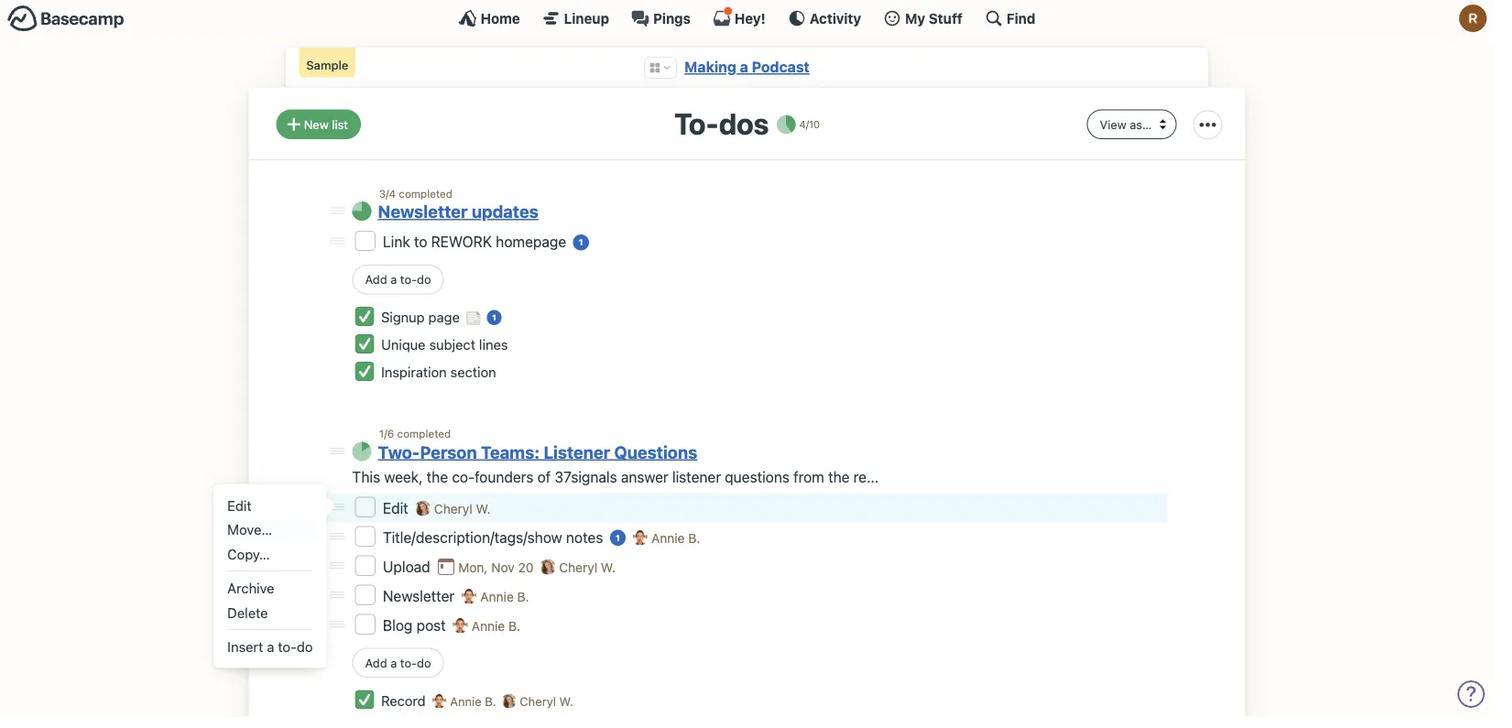 Task type: describe. For each thing, give the bounding box(es) containing it.
updates
[[472, 202, 538, 222]]

to-dos
[[674, 106, 769, 141]]

rework
[[431, 233, 492, 250]]

signup page
[[381, 309, 463, 325]]

as…
[[1130, 117, 1152, 131]]

two-person teams: listener questions
[[378, 442, 697, 462]]

ruby image
[[1459, 5, 1487, 32]]

add a to-do for newsletter updates
[[365, 272, 431, 286]]

breadcrumb element
[[285, 48, 1209, 87]]

insert a to-do link
[[223, 635, 317, 659]]

delete link
[[223, 600, 317, 625]]

edit for edit move… copy…
[[227, 497, 252, 513]]

home
[[481, 10, 520, 26]]

annie b. down listener on the bottom
[[651, 530, 700, 545]]

making a podcast link
[[685, 58, 810, 76]]

1 vertical spatial to-
[[278, 639, 297, 655]]

completed for two-
[[397, 427, 451, 440]]

annie b. right record link
[[447, 695, 499, 709]]

do inside insert a to-do link
[[297, 639, 313, 655]]

find button
[[985, 9, 1036, 27]]

add a to-do button for two-person teams: listener questions
[[352, 648, 444, 678]]

w. for cheryl walters image related to upload
[[601, 560, 616, 575]]

1 inside title/description/tags/show notes 1
[[616, 533, 620, 543]]

week,
[[384, 469, 423, 486]]

this week, the co-founders of 37signals answer listener questions from the re...
[[352, 469, 879, 486]]

move…
[[227, 522, 272, 538]]

archive
[[227, 580, 274, 596]]

inspiration
[[381, 364, 447, 380]]

copy…
[[227, 546, 270, 562]]

3/4 completed
[[379, 187, 453, 200]]

mon,
[[458, 560, 488, 575]]

co-
[[452, 469, 475, 486]]

questions
[[614, 442, 697, 462]]

annie right record link
[[450, 695, 482, 709]]

37signals
[[555, 469, 617, 486]]

3/4 completed link
[[379, 187, 453, 200]]

signup page link
[[381, 309, 463, 325]]

signup
[[381, 309, 425, 325]]

unique
[[381, 337, 426, 353]]

3/4
[[379, 187, 396, 200]]

activity link
[[788, 9, 861, 27]]

annie right post
[[472, 618, 505, 633]]

mon, nov 20
[[458, 560, 534, 575]]

title/description/tags/show
[[383, 528, 562, 546]]

hey! button
[[713, 6, 766, 27]]

pings
[[653, 10, 691, 26]]

two-
[[378, 442, 420, 462]]

teams:
[[481, 442, 540, 462]]

newsletter updates link
[[378, 202, 538, 222]]

find
[[1007, 10, 1036, 26]]

view as…
[[1100, 117, 1152, 131]]

annie bryan image for newsletter
[[461, 589, 477, 604]]

blog
[[383, 616, 413, 634]]

record
[[381, 693, 429, 709]]

of
[[537, 469, 551, 486]]

my stuff button
[[883, 9, 963, 27]]

homepage
[[496, 233, 566, 250]]

1/6 completed link
[[379, 427, 451, 440]]

cheryl w. for cheryl walters image related to upload
[[559, 560, 616, 575]]

this week, the co-founders of 37signals answer listener questions from the re... link
[[352, 469, 879, 486]]

hey!
[[735, 10, 766, 26]]

title/description/tags/show notes link
[[383, 528, 607, 546]]

annie b. down the nov
[[480, 589, 529, 604]]

my stuff
[[905, 10, 963, 26]]

two-person teams: listener questions link
[[378, 442, 697, 462]]

4/10
[[799, 118, 820, 131]]

new list link
[[276, 109, 361, 139]]

2 vertical spatial cheryl w.
[[516, 695, 573, 709]]

this
[[352, 469, 380, 486]]

annie b. down mon, nov 20
[[472, 618, 520, 633]]

blog post link
[[383, 616, 450, 634]]

cheryl for cheryl walters image related to upload
[[559, 560, 597, 575]]

link to rework homepage 1
[[383, 233, 583, 250]]

sample element
[[299, 48, 356, 77]]

list
[[332, 117, 348, 131]]

stuff
[[929, 10, 963, 26]]

view as… button
[[1087, 109, 1177, 139]]

annie bryan image for blog post
[[453, 618, 468, 633]]

dos
[[719, 106, 769, 141]]

a for making a podcast link
[[740, 58, 748, 76]]

mon, nov 20 link
[[437, 560, 534, 575]]

1 inside link to rework homepage 1
[[579, 237, 583, 247]]

delete
[[227, 604, 268, 621]]

new
[[304, 117, 329, 131]]

cheryl w. link for cheryl walters image related to upload
[[559, 560, 616, 575]]

answer
[[621, 469, 668, 486]]

link
[[383, 233, 410, 250]]

newsletter for newsletter updates
[[378, 202, 468, 222]]

archive link
[[223, 576, 317, 600]]



Task type: locate. For each thing, give the bounding box(es) containing it.
annie bryan image
[[632, 530, 648, 545], [432, 694, 447, 709]]

2 the from the left
[[828, 469, 850, 486]]

0 horizontal spatial edit link
[[223, 493, 317, 517]]

edit up move…
[[227, 497, 252, 513]]

add a to-do button for newsletter updates
[[352, 265, 444, 294]]

edit for edit
[[383, 499, 412, 517]]

2 vertical spatial to-
[[400, 656, 417, 670]]

to- up "record"
[[400, 656, 417, 670]]

cheryl w.
[[434, 501, 491, 516], [559, 560, 616, 575], [516, 695, 573, 709]]

a right "insert"
[[267, 639, 274, 655]]

unique subject lines
[[381, 337, 508, 353]]

listener
[[672, 469, 721, 486]]

newsletter down 3/4 completed link
[[378, 202, 468, 222]]

1 horizontal spatial 1
[[579, 237, 583, 247]]

view
[[1100, 117, 1127, 131]]

1 horizontal spatial edit
[[383, 499, 412, 517]]

completed up person
[[397, 427, 451, 440]]

1 vertical spatial w.
[[601, 560, 616, 575]]

questions
[[725, 469, 790, 486]]

0 vertical spatial add a to-do
[[365, 272, 431, 286]]

insert
[[227, 639, 263, 655]]

1/6
[[379, 427, 394, 440]]

do down to in the top left of the page
[[417, 272, 431, 286]]

2 vertical spatial 1
[[616, 533, 620, 543]]

a inside "breadcrumb" element
[[740, 58, 748, 76]]

2 vertical spatial cheryl walters image
[[502, 694, 516, 709]]

0 horizontal spatial cheryl
[[434, 501, 473, 516]]

0 vertical spatial cheryl w. link
[[434, 501, 491, 516]]

listener
[[544, 442, 610, 462]]

my
[[905, 10, 925, 26]]

0 vertical spatial completed
[[399, 187, 453, 200]]

to- for newsletter updates
[[400, 272, 417, 286]]

2 horizontal spatial w.
[[601, 560, 616, 575]]

1 right homepage
[[579, 237, 583, 247]]

main element
[[0, 0, 1494, 36]]

1 vertical spatial annie bryan image
[[432, 694, 447, 709]]

re...
[[854, 469, 879, 486]]

to- up signup
[[400, 272, 417, 286]]

link to rework homepage link
[[383, 233, 570, 250]]

1 horizontal spatial w.
[[559, 695, 573, 709]]

1 link for link to rework homepage
[[573, 234, 589, 251]]

insert a to-do
[[227, 639, 313, 655]]

1 link
[[573, 234, 589, 251], [487, 310, 502, 325], [610, 530, 626, 546]]

upload
[[383, 558, 434, 575]]

do
[[417, 272, 431, 286], [297, 639, 313, 655], [417, 656, 431, 670]]

2 horizontal spatial cheryl
[[559, 560, 597, 575]]

archive delete
[[227, 580, 274, 621]]

1
[[579, 237, 583, 247], [492, 313, 496, 323], [616, 533, 620, 543]]

to- down delete link
[[278, 639, 297, 655]]

cheryl w. link down notes
[[559, 560, 616, 575]]

a down blog
[[390, 656, 397, 670]]

edit inside edit move… copy…
[[227, 497, 252, 513]]

add a to-do button
[[352, 265, 444, 294], [352, 648, 444, 678]]

add down link
[[365, 272, 387, 286]]

1 right notes
[[616, 533, 620, 543]]

20
[[518, 560, 534, 575]]

add a to-do
[[365, 272, 431, 286], [365, 656, 431, 670]]

person
[[420, 442, 477, 462]]

2 horizontal spatial cheryl walters image
[[540, 559, 556, 575]]

a right making
[[740, 58, 748, 76]]

1 vertical spatial 1 link
[[487, 310, 502, 325]]

2 vertical spatial do
[[417, 656, 431, 670]]

making a podcast
[[685, 58, 810, 76]]

0 vertical spatial annie bryan image
[[632, 530, 648, 545]]

unique subject lines link
[[381, 337, 508, 353]]

add a to-do down link
[[365, 272, 431, 286]]

add a to-do down blog
[[365, 656, 431, 670]]

0 vertical spatial newsletter
[[378, 202, 468, 222]]

0 vertical spatial 1
[[579, 237, 583, 247]]

notes
[[566, 528, 603, 546]]

1 vertical spatial 1
[[492, 313, 496, 323]]

annie
[[651, 530, 685, 545], [480, 589, 514, 604], [472, 618, 505, 633], [450, 695, 482, 709]]

0 vertical spatial w.
[[476, 501, 491, 516]]

1 vertical spatial add a to-do
[[365, 656, 431, 670]]

cheryl w. link up "title/description/tags/show"
[[434, 501, 491, 516]]

1 horizontal spatial annie bryan image
[[632, 530, 648, 545]]

1 vertical spatial newsletter
[[383, 587, 458, 604]]

newsletter link
[[383, 587, 458, 604]]

annie bryan image
[[461, 589, 477, 604], [453, 618, 468, 633]]

2 vertical spatial annie b. link
[[472, 618, 520, 633]]

completed up newsletter updates
[[399, 187, 453, 200]]

1/6 completed
[[379, 427, 451, 440]]

post
[[416, 616, 446, 634]]

1 vertical spatial do
[[297, 639, 313, 655]]

cheryl w. for left cheryl walters image
[[434, 501, 491, 516]]

a down link
[[390, 272, 397, 286]]

add a to-do for two-person teams: listener questions
[[365, 656, 431, 670]]

cheryl w. link for left cheryl walters image
[[434, 501, 491, 516]]

annie b. link for blog post
[[472, 618, 520, 633]]

1 the from the left
[[427, 469, 448, 486]]

2 horizontal spatial 1 link
[[610, 530, 626, 546]]

newsletter
[[378, 202, 468, 222], [383, 587, 458, 604]]

0 vertical spatial cheryl
[[434, 501, 473, 516]]

add for two-
[[365, 656, 387, 670]]

1 vertical spatial cheryl walters image
[[540, 559, 556, 575]]

annie bryan image down mon,
[[461, 589, 477, 604]]

annie down mon, nov 20
[[480, 589, 514, 604]]

1 vertical spatial annie b. link
[[480, 589, 529, 604]]

edit down week,
[[383, 499, 412, 517]]

cheryl for left cheryl walters image
[[434, 501, 473, 516]]

2 vertical spatial w.
[[559, 695, 573, 709]]

do for two-
[[417, 656, 431, 670]]

0 vertical spatial add
[[365, 272, 387, 286]]

annie b.
[[651, 530, 700, 545], [480, 589, 529, 604], [472, 618, 520, 633], [447, 695, 499, 709]]

section
[[450, 364, 496, 380]]

cheryl walters image
[[415, 501, 431, 516], [540, 559, 556, 575], [502, 694, 516, 709]]

0 vertical spatial annie b. link
[[651, 530, 700, 545]]

copy… link
[[223, 542, 317, 566]]

add a to-do button down blog
[[352, 648, 444, 678]]

from
[[793, 469, 824, 486]]

0 horizontal spatial cheryl w. link
[[434, 501, 491, 516]]

pings button
[[631, 9, 691, 27]]

annie bryan image right post
[[453, 618, 468, 633]]

add down blog
[[365, 656, 387, 670]]

do for newsletter
[[417, 272, 431, 286]]

do down post
[[417, 656, 431, 670]]

record link
[[381, 693, 429, 709]]

0 horizontal spatial cheryl walters image
[[415, 501, 431, 516]]

activity
[[810, 10, 861, 26]]

blog post
[[383, 616, 450, 634]]

add for newsletter
[[365, 272, 387, 286]]

0 vertical spatial do
[[417, 272, 431, 286]]

annie down answer
[[651, 530, 685, 545]]

making
[[685, 58, 736, 76]]

1 vertical spatial cheryl w.
[[559, 560, 616, 575]]

1 horizontal spatial 1 link
[[573, 234, 589, 251]]

0 vertical spatial cheryl walters image
[[415, 501, 431, 516]]

completed for newsletter
[[399, 187, 453, 200]]

home link
[[459, 9, 520, 27]]

a for two-person teams: listener questions add a to-do button
[[390, 656, 397, 670]]

switch accounts image
[[7, 5, 125, 33]]

annie b. link for newsletter
[[480, 589, 529, 604]]

2 add from the top
[[365, 656, 387, 670]]

founders
[[475, 469, 534, 486]]

1 horizontal spatial cheryl w. link
[[559, 560, 616, 575]]

1 horizontal spatial the
[[828, 469, 850, 486]]

page
[[428, 309, 460, 325]]

inspiration section
[[381, 364, 496, 380]]

1 link up lines
[[487, 310, 502, 325]]

1 add from the top
[[365, 272, 387, 286]]

a for add a to-do button associated with newsletter updates
[[390, 272, 397, 286]]

1 vertical spatial cheryl
[[559, 560, 597, 575]]

to- for two-person teams: listener questions
[[400, 656, 417, 670]]

a inside insert a to-do link
[[267, 639, 274, 655]]

edit link up move…
[[223, 493, 317, 517]]

newsletter updates
[[378, 202, 538, 222]]

annie b. link down listener on the bottom
[[651, 530, 700, 545]]

0 vertical spatial to-
[[400, 272, 417, 286]]

the left co-
[[427, 469, 448, 486]]

annie b. link down the nov
[[480, 589, 529, 604]]

1 link for signup page
[[487, 310, 502, 325]]

add
[[365, 272, 387, 286], [365, 656, 387, 670]]

1 vertical spatial completed
[[397, 427, 451, 440]]

1 vertical spatial add a to-do button
[[352, 648, 444, 678]]

1 link for title/description/tags/show notes
[[610, 530, 626, 546]]

cheryl w. link
[[434, 501, 491, 516], [559, 560, 616, 575]]

lineup link
[[542, 9, 609, 27]]

0 horizontal spatial w.
[[476, 501, 491, 516]]

podcast
[[752, 58, 810, 76]]

0 vertical spatial 1 link
[[573, 234, 589, 251]]

annie bryan image right record link
[[432, 694, 447, 709]]

w. for left cheryl walters image
[[476, 501, 491, 516]]

2 add a to-do from the top
[[365, 656, 431, 670]]

0 horizontal spatial annie bryan image
[[432, 694, 447, 709]]

1 vertical spatial add
[[365, 656, 387, 670]]

the left re...
[[828, 469, 850, 486]]

a for insert a to-do link
[[267, 639, 274, 655]]

edit link down week,
[[383, 499, 412, 517]]

to
[[414, 233, 427, 250]]

2 add a to-do button from the top
[[352, 648, 444, 678]]

1 vertical spatial cheryl w. link
[[559, 560, 616, 575]]

newsletter for newsletter link
[[383, 587, 458, 604]]

1 up lines
[[492, 313, 496, 323]]

1 horizontal spatial cheryl
[[520, 695, 556, 709]]

move… link
[[223, 517, 317, 542]]

annie b. link down mon, nov 20
[[472, 618, 520, 633]]

2 vertical spatial 1 link
[[610, 530, 626, 546]]

title/description/tags/show notes 1
[[383, 528, 620, 546]]

upload link
[[383, 558, 434, 575]]

1 horizontal spatial edit link
[[383, 499, 412, 517]]

0 horizontal spatial edit
[[227, 497, 252, 513]]

2 vertical spatial cheryl
[[520, 695, 556, 709]]

edit move… copy…
[[227, 497, 272, 562]]

a
[[740, 58, 748, 76], [390, 272, 397, 286], [267, 639, 274, 655], [390, 656, 397, 670]]

w.
[[476, 501, 491, 516], [601, 560, 616, 575], [559, 695, 573, 709]]

sample
[[306, 58, 348, 72]]

nov
[[491, 560, 515, 575]]

the
[[427, 469, 448, 486], [828, 469, 850, 486]]

1 add a to-do from the top
[[365, 272, 431, 286]]

0 horizontal spatial the
[[427, 469, 448, 486]]

0 vertical spatial annie bryan image
[[461, 589, 477, 604]]

0 vertical spatial cheryl w.
[[434, 501, 491, 516]]

0 horizontal spatial 1
[[492, 313, 496, 323]]

1 horizontal spatial cheryl walters image
[[502, 694, 516, 709]]

1 link right notes
[[610, 530, 626, 546]]

add a to-do button down link
[[352, 265, 444, 294]]

1 link right homepage
[[573, 234, 589, 251]]

cheryl walters image for upload
[[540, 559, 556, 575]]

cheryl walters image for record
[[502, 694, 516, 709]]

1 vertical spatial annie bryan image
[[453, 618, 468, 633]]

lines
[[479, 337, 508, 353]]

newsletter up blog post
[[383, 587, 458, 604]]

0 horizontal spatial 1 link
[[487, 310, 502, 325]]

subject
[[429, 337, 475, 353]]

completed
[[399, 187, 453, 200], [397, 427, 451, 440]]

cheryl
[[434, 501, 473, 516], [559, 560, 597, 575], [520, 695, 556, 709]]

0 vertical spatial add a to-do button
[[352, 265, 444, 294]]

new list
[[304, 117, 348, 131]]

annie bryan image right notes
[[632, 530, 648, 545]]

2 horizontal spatial 1
[[616, 533, 620, 543]]

lineup
[[564, 10, 609, 26]]

1 add a to-do button from the top
[[352, 265, 444, 294]]

inspiration section link
[[381, 364, 496, 380]]

do down delete link
[[297, 639, 313, 655]]

to-
[[400, 272, 417, 286], [278, 639, 297, 655], [400, 656, 417, 670]]



Task type: vqa. For each thing, say whether or not it's contained in the screenshot.
You
no



